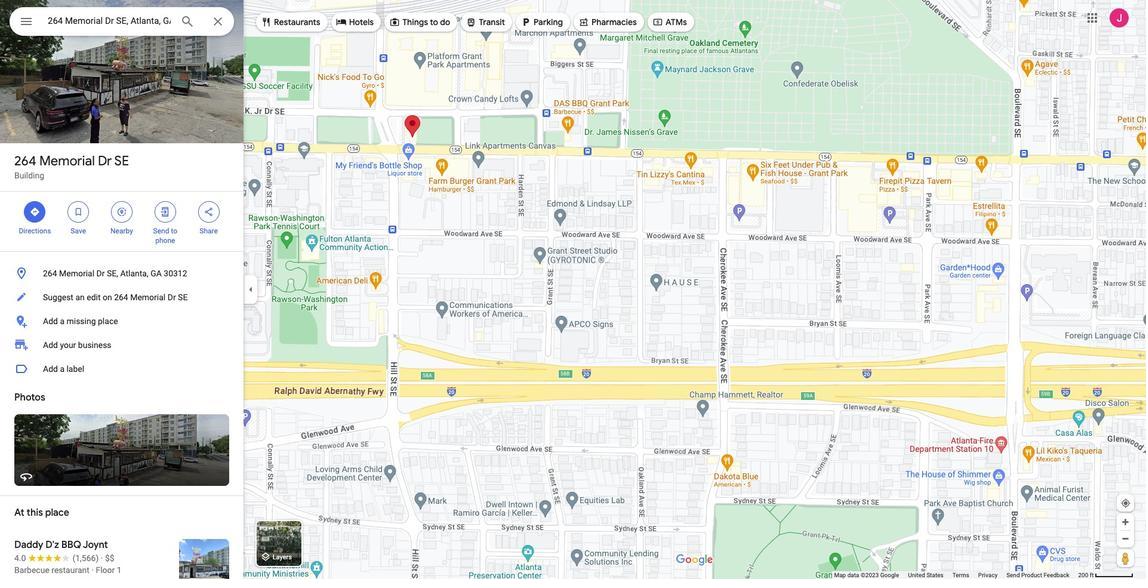 Task type: describe. For each thing, give the bounding box(es) containing it.
4.0 stars 1,566 reviews image
[[14, 552, 99, 564]]

 pharmacies
[[579, 16, 637, 29]]

memorial inside button
[[130, 293, 166, 302]]

daddy d'z bbq joynt
[[14, 539, 108, 551]]

united states button
[[909, 572, 944, 579]]

· $$
[[101, 554, 114, 563]]

google account: james peterson  
(james.peterson1902@gmail.com) image
[[1110, 8, 1129, 27]]

264 memorial dr se, atlanta, ga 30312 button
[[0, 262, 244, 285]]

at
[[14, 507, 24, 519]]

bbq
[[61, 539, 81, 551]]

264 inside button
[[114, 293, 128, 302]]

nearby
[[111, 227, 133, 235]]

floor
[[96, 566, 115, 575]]


[[653, 16, 663, 29]]


[[203, 205, 214, 219]]

layers
[[273, 554, 292, 562]]

send for send product feedback
[[1007, 572, 1020, 579]]

on
[[103, 293, 112, 302]]

photos
[[14, 392, 45, 404]]

privacy
[[979, 572, 998, 579]]

joynt
[[83, 539, 108, 551]]

terms button
[[953, 572, 970, 579]]

30312
[[164, 269, 187, 278]]

ft
[[1090, 572, 1094, 579]]

transit
[[479, 17, 505, 27]]

collapse side panel image
[[244, 283, 257, 296]]

atlanta,
[[120, 269, 149, 278]]

ga
[[151, 269, 162, 278]]

0 horizontal spatial place
[[45, 507, 69, 519]]

 search field
[[10, 7, 234, 38]]

product
[[1022, 572, 1043, 579]]

4.0
[[14, 554, 26, 563]]

200 ft
[[1079, 572, 1094, 579]]

to inside send to phone
[[171, 227, 177, 235]]

show street view coverage image
[[1117, 549, 1135, 567]]

send product feedback
[[1007, 572, 1070, 579]]

atms
[[666, 17, 687, 27]]

dr inside button
[[168, 293, 176, 302]]

footer inside "google maps" element
[[835, 572, 1079, 579]]

phone
[[155, 236, 175, 245]]


[[261, 16, 272, 29]]

daddy
[[14, 539, 43, 551]]

missing
[[67, 317, 96, 326]]

0 horizontal spatial ·
[[92, 566, 94, 575]]

d'z
[[46, 539, 59, 551]]

264 memorial dr se, atlanta, ga 30312
[[43, 269, 187, 278]]

your
[[60, 340, 76, 350]]

200 ft button
[[1079, 572, 1134, 579]]

264 memorial dr se building
[[14, 153, 129, 180]]


[[73, 205, 84, 219]]

building
[[14, 171, 44, 180]]

actions for 264 memorial dr se region
[[0, 192, 244, 251]]

edit
[[87, 293, 101, 302]]

hotels
[[349, 17, 374, 27]]

264 Memorial Dr SE, Atlanta, GA 30312 field
[[10, 7, 234, 36]]

 atms
[[653, 16, 687, 29]]

1
[[117, 566, 122, 575]]

privacy button
[[979, 572, 998, 579]]

suggest an edit on 264 memorial dr se
[[43, 293, 188, 302]]


[[336, 16, 347, 29]]

an
[[75, 293, 85, 302]]

add a label
[[43, 364, 84, 374]]

add a missing place
[[43, 317, 118, 326]]

add your business
[[43, 340, 111, 350]]

add for add a missing place
[[43, 317, 58, 326]]

zoom out image
[[1122, 535, 1131, 543]]

 transit
[[466, 16, 505, 29]]

map data ©2023 google
[[835, 572, 900, 579]]

 things to do
[[389, 16, 450, 29]]

(1,566)
[[73, 554, 99, 563]]


[[116, 205, 127, 219]]

to inside  things to do
[[430, 17, 438, 27]]

do
[[440, 17, 450, 27]]

share
[[200, 227, 218, 235]]

 parking
[[521, 16, 563, 29]]



Task type: locate. For each thing, give the bounding box(es) containing it.
to left "do"
[[430, 17, 438, 27]]

200
[[1079, 572, 1089, 579]]

memorial
[[39, 153, 95, 170], [59, 269, 94, 278], [130, 293, 166, 302]]

dr for se
[[98, 153, 112, 170]]

add down suggest
[[43, 317, 58, 326]]

0 vertical spatial place
[[98, 317, 118, 326]]

264
[[14, 153, 36, 170], [43, 269, 57, 278], [114, 293, 128, 302]]

a left missing
[[60, 317, 65, 326]]

memorial inside button
[[59, 269, 94, 278]]

0 vertical spatial memorial
[[39, 153, 95, 170]]


[[19, 13, 33, 30]]

at this place
[[14, 507, 69, 519]]

add a label button
[[0, 357, 244, 381]]

0 horizontal spatial to
[[171, 227, 177, 235]]

2 horizontal spatial 264
[[114, 293, 128, 302]]

barbecue
[[14, 566, 49, 575]]

memorial for se
[[39, 153, 95, 170]]

add left label
[[43, 364, 58, 374]]

1 horizontal spatial to
[[430, 17, 438, 27]]

add inside button
[[43, 364, 58, 374]]

1 horizontal spatial place
[[98, 317, 118, 326]]

a for missing
[[60, 317, 65, 326]]

dr for se,
[[96, 269, 105, 278]]

264 for se,
[[43, 269, 57, 278]]

1 add from the top
[[43, 317, 58, 326]]

2 vertical spatial add
[[43, 364, 58, 374]]

send inside send to phone
[[153, 227, 169, 235]]

restaurant
[[52, 566, 89, 575]]

add for add a label
[[43, 364, 58, 374]]

0 vertical spatial ·
[[101, 554, 103, 563]]

$$
[[105, 554, 114, 563]]

se up 
[[114, 153, 129, 170]]


[[160, 205, 171, 219]]

add left your
[[43, 340, 58, 350]]

terms
[[953, 572, 970, 579]]

dr
[[98, 153, 112, 170], [96, 269, 105, 278], [168, 293, 176, 302]]

send
[[153, 227, 169, 235], [1007, 572, 1020, 579]]

0 vertical spatial se
[[114, 153, 129, 170]]


[[466, 16, 477, 29]]

united states
[[909, 572, 944, 579]]

1 horizontal spatial send
[[1007, 572, 1020, 579]]

1 vertical spatial a
[[60, 364, 65, 374]]

1 vertical spatial memorial
[[59, 269, 94, 278]]

264 inside 264 memorial dr se building
[[14, 153, 36, 170]]

0 vertical spatial add
[[43, 317, 58, 326]]

0 horizontal spatial 264
[[14, 153, 36, 170]]

264 inside button
[[43, 269, 57, 278]]

things
[[403, 17, 428, 27]]

1 vertical spatial add
[[43, 340, 58, 350]]

place down the on
[[98, 317, 118, 326]]

parking
[[534, 17, 563, 27]]

264 up suggest
[[43, 269, 57, 278]]

pharmacies
[[592, 17, 637, 27]]

none field inside the '264 memorial dr se, atlanta, ga 30312' field
[[48, 14, 171, 28]]

send for send to phone
[[153, 227, 169, 235]]

a inside button
[[60, 364, 65, 374]]

memorial up building
[[39, 153, 95, 170]]

place
[[98, 317, 118, 326], [45, 507, 69, 519]]

send product feedback button
[[1007, 572, 1070, 579]]

zoom in image
[[1122, 518, 1131, 527]]

1 vertical spatial send
[[1007, 572, 1020, 579]]

memorial inside 264 memorial dr se building
[[39, 153, 95, 170]]

directions
[[19, 227, 51, 235]]

add a missing place button
[[0, 309, 244, 333]]

1 horizontal spatial ·
[[101, 554, 103, 563]]

barbecue restaurant · floor 1
[[14, 566, 122, 575]]

memorial for se,
[[59, 269, 94, 278]]

©2023
[[861, 572, 879, 579]]

·
[[101, 554, 103, 563], [92, 566, 94, 575]]

3 add from the top
[[43, 364, 58, 374]]

business
[[78, 340, 111, 350]]

send left product
[[1007, 572, 1020, 579]]

2 vertical spatial memorial
[[130, 293, 166, 302]]

1 horizontal spatial 264
[[43, 269, 57, 278]]

states
[[927, 572, 944, 579]]

dr inside 264 memorial dr se building
[[98, 153, 112, 170]]

1 vertical spatial 264
[[43, 269, 57, 278]]

send inside 'send product feedback' button
[[1007, 572, 1020, 579]]

price: moderate image
[[105, 554, 114, 563]]

264 right the on
[[114, 293, 128, 302]]

restaurants
[[274, 17, 321, 27]]

2 a from the top
[[60, 364, 65, 374]]


[[389, 16, 400, 29]]

a left label
[[60, 364, 65, 374]]


[[521, 16, 532, 29]]

264 memorial dr se main content
[[0, 0, 244, 579]]

None field
[[48, 14, 171, 28]]

feedback
[[1044, 572, 1070, 579]]

264 up building
[[14, 153, 36, 170]]

place inside add a missing place button
[[98, 317, 118, 326]]

place right this
[[45, 507, 69, 519]]

suggest an edit on 264 memorial dr se button
[[0, 285, 244, 309]]

se
[[114, 153, 129, 170], [178, 293, 188, 302]]

 hotels
[[336, 16, 374, 29]]

· left price: moderate icon
[[101, 554, 103, 563]]

· left floor
[[92, 566, 94, 575]]

memorial up an
[[59, 269, 94, 278]]

1 vertical spatial ·
[[92, 566, 94, 575]]

2 vertical spatial 264
[[114, 293, 128, 302]]

se,
[[107, 269, 118, 278]]

 button
[[10, 7, 43, 38]]

0 vertical spatial 264
[[14, 153, 36, 170]]

0 vertical spatial to
[[430, 17, 438, 27]]

footer
[[835, 572, 1079, 579]]

se down 30312
[[178, 293, 188, 302]]

0 vertical spatial a
[[60, 317, 65, 326]]

this
[[27, 507, 43, 519]]

united
[[909, 572, 926, 579]]

memorial down ga
[[130, 293, 166, 302]]

map
[[835, 572, 846, 579]]

0 vertical spatial send
[[153, 227, 169, 235]]

add inside button
[[43, 317, 58, 326]]

to up phone
[[171, 227, 177, 235]]

label
[[67, 364, 84, 374]]

send up phone
[[153, 227, 169, 235]]

2 vertical spatial dr
[[168, 293, 176, 302]]

data
[[848, 572, 860, 579]]

1 a from the top
[[60, 317, 65, 326]]

0 horizontal spatial send
[[153, 227, 169, 235]]

se inside 264 memorial dr se building
[[114, 153, 129, 170]]

to
[[430, 17, 438, 27], [171, 227, 177, 235]]

dr inside button
[[96, 269, 105, 278]]

save
[[71, 227, 86, 235]]

1 vertical spatial to
[[171, 227, 177, 235]]

1 vertical spatial se
[[178, 293, 188, 302]]

 restaurants
[[261, 16, 321, 29]]

1 vertical spatial dr
[[96, 269, 105, 278]]


[[29, 205, 40, 219]]

show your location image
[[1121, 498, 1132, 509]]

add your business link
[[0, 333, 244, 357]]

add for add your business
[[43, 340, 58, 350]]

suggest
[[43, 293, 73, 302]]

footer containing map data ©2023 google
[[835, 572, 1079, 579]]

1 vertical spatial place
[[45, 507, 69, 519]]

a for label
[[60, 364, 65, 374]]


[[579, 16, 589, 29]]

se inside button
[[178, 293, 188, 302]]

1 horizontal spatial se
[[178, 293, 188, 302]]

google
[[881, 572, 900, 579]]

a inside button
[[60, 317, 65, 326]]

0 horizontal spatial se
[[114, 153, 129, 170]]

send to phone
[[153, 227, 177, 245]]

google maps element
[[0, 0, 1147, 579]]

2 add from the top
[[43, 340, 58, 350]]

0 vertical spatial dr
[[98, 153, 112, 170]]

a
[[60, 317, 65, 326], [60, 364, 65, 374]]

264 for se
[[14, 153, 36, 170]]



Task type: vqa. For each thing, say whether or not it's contained in the screenshot.
Nj
no



